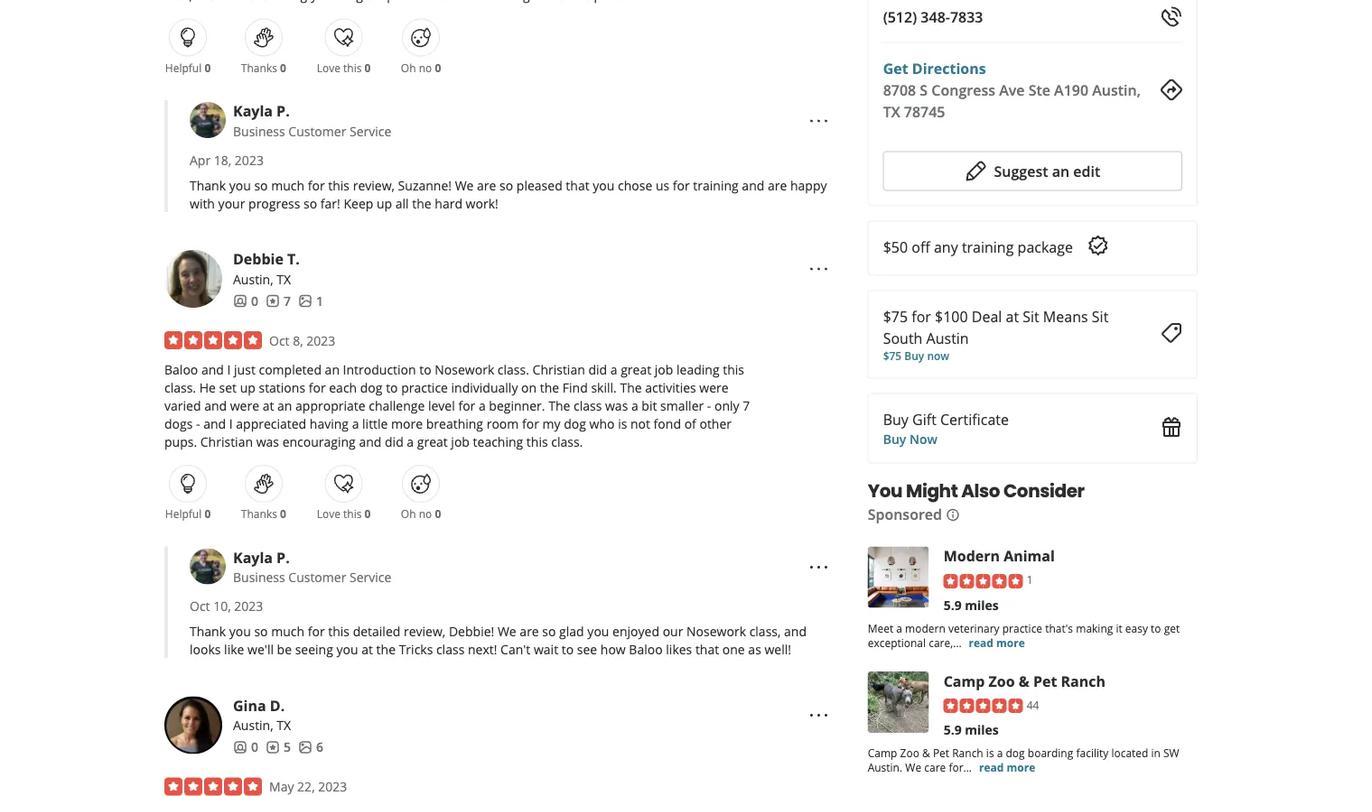 Task type: locate. For each thing, give the bounding box(es) containing it.
1 vertical spatial miles
[[965, 722, 999, 739]]

miles up veterinary
[[965, 597, 999, 614]]

are inside oct 10, 2023 thank you so much for this detailed review, debbie! we are so glad you enjoyed our nosework class, and looks like we'll be seeing you at the tricks class next! can't wait to see how baloo likes that one as well!
[[520, 624, 539, 641]]

1 vertical spatial reviews element
[[266, 739, 291, 757]]

1 vertical spatial thank
[[190, 624, 226, 641]]

kayla p. business customer service for apr 18, 2023
[[233, 101, 392, 140]]

like
[[224, 642, 244, 659]]

class down find
[[574, 397, 602, 414]]

2 thank from the top
[[190, 624, 226, 641]]

photo of debbie t. image
[[164, 250, 222, 308]]

austin, inside gina d. austin, tx
[[233, 718, 273, 735]]

0 horizontal spatial that
[[566, 177, 590, 194]]

read more link for zoo
[[980, 760, 1036, 775]]

2 horizontal spatial we
[[906, 760, 922, 775]]

you might also consider
[[868, 478, 1085, 504]]

0 vertical spatial 5.9
[[944, 597, 962, 614]]

1 customer from the top
[[289, 123, 346, 140]]

a inside the camp zoo & pet ranch is a dog boarding facility located in sw austin. we care for…
[[997, 746, 1003, 761]]

menu image
[[808, 110, 830, 132], [808, 259, 830, 280], [808, 557, 830, 579], [808, 705, 830, 727]]

0 vertical spatial pet
[[1034, 672, 1058, 691]]

5.9 miles
[[944, 597, 999, 614], [944, 722, 999, 739]]

were
[[700, 379, 729, 396], [230, 397, 259, 414]]

1 kayla p. business customer service from the top
[[233, 101, 392, 140]]

1 horizontal spatial oct
[[269, 332, 290, 349]]

located
[[1112, 746, 1149, 761]]

16 friends v2 image
[[233, 741, 248, 755]]

1 5.9 from the top
[[944, 597, 962, 614]]

buy left the now
[[883, 431, 907, 448]]

2 friends element from the top
[[233, 739, 258, 757]]

enjoyed
[[613, 624, 660, 641]]

meet a modern veterinary practice that's making it easy to get exceptional care,…
[[868, 621, 1180, 650]]

buy
[[905, 349, 925, 364], [883, 410, 909, 429], [883, 431, 907, 448]]

1 vertical spatial austin,
[[233, 271, 273, 288]]

0 vertical spatial &
[[1019, 672, 1030, 691]]

practice inside meet a modern veterinary practice that's making it easy to get exceptional care,…
[[1003, 621, 1043, 636]]

1 vertical spatial at
[[263, 397, 274, 414]]

2023 inside oct 10, 2023 thank you so much for this detailed review, debbie! we are so glad you enjoyed our nosework class, and looks like we'll be seeing you at the tricks class next! can't wait to see how baloo likes that one as well!
[[234, 598, 263, 616]]

d.
[[270, 696, 285, 716]]

2 horizontal spatial dog
[[1006, 746, 1025, 761]]

read for modern
[[969, 635, 994, 650]]

0 vertical spatial love
[[317, 60, 341, 75]]

modern animal image
[[868, 547, 929, 609]]

nosework up individually
[[435, 361, 494, 378]]

1 horizontal spatial zoo
[[989, 672, 1015, 691]]

1 horizontal spatial job
[[655, 361, 674, 378]]

review, up keep
[[353, 177, 395, 194]]

activities
[[645, 379, 696, 396]]

that inside oct 10, 2023 thank you so much for this detailed review, debbie! we are so glad you enjoyed our nosework class, and looks like we'll be seeing you at the tricks class next! can't wait to see how baloo likes that one as well!
[[696, 642, 719, 659]]

1 thank from the top
[[190, 177, 226, 194]]

1 horizontal spatial class
[[574, 397, 602, 414]]

read for camp
[[980, 760, 1004, 775]]

1 horizontal spatial are
[[520, 624, 539, 641]]

(0 reactions) element
[[205, 60, 211, 75], [280, 60, 286, 75], [365, 60, 371, 75], [435, 60, 441, 75], [205, 507, 211, 522], [280, 507, 286, 522], [365, 507, 371, 522], [435, 507, 441, 522]]

may 22, 2023
[[269, 779, 347, 796]]

nosework inside oct 10, 2023 thank you so much for this detailed review, debbie! we are so glad you enjoyed our nosework class, and looks like we'll be seeing you at the tricks class next! can't wait to see how baloo likes that one as well!
[[687, 624, 746, 641]]

thank
[[190, 177, 226, 194], [190, 624, 226, 641]]

0 horizontal spatial were
[[230, 397, 259, 414]]

1 horizontal spatial 7
[[743, 397, 750, 414]]

for up south
[[912, 307, 932, 326]]

1 service from the top
[[350, 123, 392, 140]]

1 vertical spatial read more
[[980, 760, 1036, 775]]

service up keep
[[350, 123, 392, 140]]

business up we'll
[[233, 569, 285, 587]]

i down set
[[229, 415, 233, 433]]

0 horizontal spatial 1
[[316, 292, 323, 310]]

5 star rating image
[[164, 332, 262, 350], [944, 574, 1023, 589], [944, 699, 1023, 714], [164, 779, 262, 797]]

dog inside the camp zoo & pet ranch is a dog boarding facility located in sw austin. we care for…
[[1006, 746, 1025, 761]]

0 vertical spatial miles
[[965, 597, 999, 614]]

read more right for…
[[980, 760, 1036, 775]]

0 vertical spatial did
[[589, 361, 607, 378]]

0 horizontal spatial &
[[923, 746, 930, 761]]

2 love from the top
[[317, 507, 341, 522]]

menu image up happy
[[808, 110, 830, 132]]

0 vertical spatial 1
[[316, 292, 323, 310]]

christian right pups.
[[200, 433, 253, 451]]

read more link up "camp zoo & pet ranch" "link"
[[969, 635, 1025, 650]]

1 vertical spatial nosework
[[687, 624, 746, 641]]

reviews element containing 7
[[266, 292, 291, 310]]

for…
[[949, 760, 972, 775]]

oct inside oct 10, 2023 thank you so much for this detailed review, debbie! we are so glad you enjoyed our nosework class, and looks like we'll be seeing you at the tricks class next! can't wait to see how baloo likes that one as well!
[[190, 598, 210, 616]]

1 horizontal spatial 1
[[1027, 573, 1033, 588]]

1 vertical spatial that
[[696, 642, 719, 659]]

2 service from the top
[[350, 569, 392, 587]]

0 horizontal spatial zoo
[[900, 746, 920, 761]]

0 horizontal spatial job
[[451, 433, 470, 451]]

the inside baloo and i just completed an introduction to nosework class. christian did a great job leading this class. he set up stations for each dog to practice individually on the find skill. the activities were varied and were at an appropriate challenge level for a beginner. the class was a bit smaller - only 7 dogs - and i appreciated having a little more breathing room for my dog who is not fond of other pups. christian was encouraging and did a great job teaching this class.
[[540, 379, 559, 396]]

7 down debbie t. austin, tx
[[284, 292, 291, 310]]

leading
[[677, 361, 720, 378]]

and up well!
[[784, 624, 807, 641]]

was down skill.
[[605, 397, 628, 414]]

1 kayla from the top
[[233, 101, 273, 121]]

2 kayla p. business customer service from the top
[[233, 548, 392, 587]]

1 vertical spatial up
[[240, 379, 256, 396]]

tx down d.
[[277, 718, 291, 735]]

all
[[396, 195, 409, 212]]

0 horizontal spatial ranch
[[953, 746, 984, 761]]

helpful
[[165, 60, 202, 75], [165, 507, 202, 522]]

0 vertical spatial helpful
[[165, 60, 202, 75]]

1 horizontal spatial &
[[1019, 672, 1030, 691]]

customer up far!
[[289, 123, 346, 140]]

1 horizontal spatial baloo
[[629, 642, 663, 659]]

reviews element
[[266, 292, 291, 310], [266, 739, 291, 757]]

practice up level
[[401, 379, 448, 396]]

read more for animal
[[969, 635, 1025, 650]]

$50 off any training package
[[883, 237, 1073, 257]]

5.9 miles up for…
[[944, 722, 999, 739]]

1 vertical spatial 5.9 miles
[[944, 722, 999, 739]]

5 star rating image down modern at the right bottom
[[944, 574, 1023, 589]]

kayla
[[233, 101, 273, 121], [233, 548, 273, 568]]

review, up "tricks"
[[404, 624, 446, 641]]

1 vertical spatial p.
[[277, 548, 290, 568]]

reviews element down gina d. austin, tx
[[266, 739, 291, 757]]

2 vertical spatial class.
[[551, 433, 583, 451]]

get
[[1164, 621, 1180, 636]]

2023 right 18,
[[235, 152, 264, 169]]

pet right austin.
[[933, 746, 950, 761]]

1 5.9 miles from the top
[[944, 597, 999, 614]]

ranch for camp zoo & pet ranch is a dog boarding facility located in sw austin. we care for…
[[953, 746, 984, 761]]

chose
[[618, 177, 653, 194]]

2023 inside apr 18, 2023 thank you so much for this review, suzanne! we are so pleased that you chose us for training and are happy with your progress so far! keep up all the hard work!
[[235, 152, 264, 169]]

for up seeing
[[308, 624, 325, 641]]

austin, for t.
[[233, 271, 273, 288]]

i left just
[[227, 361, 231, 378]]

1 vertical spatial more
[[997, 635, 1025, 650]]

tx inside debbie t. austin, tx
[[277, 271, 291, 288]]

apr 18, 2023 thank you so much for this review, suzanne! we are so pleased that you chose us for training and are happy with your progress so far! keep up all the hard work!
[[190, 152, 827, 212]]

1 horizontal spatial training
[[962, 237, 1014, 257]]

1 photos element from the top
[[298, 292, 323, 310]]

tx down 8708
[[883, 102, 901, 121]]

customer
[[289, 123, 346, 140], [289, 569, 346, 587]]

photos element right 5
[[298, 739, 323, 757]]

0 vertical spatial camp
[[944, 672, 985, 691]]

deal
[[972, 307, 1002, 326]]

just
[[234, 361, 256, 378]]

customer for oct 10, 2023
[[289, 569, 346, 587]]

0 vertical spatial read more link
[[969, 635, 1025, 650]]

1 horizontal spatial the
[[412, 195, 432, 212]]

2 kayla from the top
[[233, 548, 273, 568]]

much inside apr 18, 2023 thank you so much for this review, suzanne! we are so pleased that you chose us for training and are happy with your progress so far! keep up all the hard work!
[[271, 177, 305, 194]]

1 vertical spatial thanks 0
[[241, 507, 286, 522]]

5.9 for camp
[[944, 722, 962, 739]]

easy
[[1126, 621, 1148, 636]]

1 vertical spatial &
[[923, 746, 930, 761]]

more right for…
[[1007, 760, 1036, 775]]

photo of kayla p. image for oct
[[190, 549, 226, 585]]

1 vertical spatial read
[[980, 760, 1004, 775]]

thanks 0
[[241, 60, 286, 75], [241, 507, 286, 522]]

ranch down making
[[1061, 672, 1106, 691]]

much inside oct 10, 2023 thank you so much for this detailed review, debbie! we are so glad you enjoyed our nosework class, and looks like we'll be seeing you at the tricks class next! can't wait to see how baloo likes that one as well!
[[271, 624, 305, 641]]

happy
[[791, 177, 827, 194]]

the down the detailed
[[376, 642, 396, 659]]

7 right only
[[743, 397, 750, 414]]

are left happy
[[768, 177, 787, 194]]

0 vertical spatial oh
[[401, 60, 416, 75]]

modern
[[905, 621, 946, 636]]

camp inside the camp zoo & pet ranch is a dog boarding facility located in sw austin. we care for…
[[868, 746, 898, 761]]

at inside oct 10, 2023 thank you so much for this detailed review, debbie! we are so glad you enjoyed our nosework class, and looks like we'll be seeing you at the tricks class next! can't wait to see how baloo likes that one as well!
[[362, 642, 373, 659]]

1 down the animal
[[1027, 573, 1033, 588]]

photo of kayla p. image for apr
[[190, 102, 226, 138]]

- right dogs
[[196, 415, 200, 433]]

0 horizontal spatial review,
[[353, 177, 395, 194]]

oct left 8,
[[269, 332, 290, 349]]

appropriate
[[296, 397, 366, 414]]

tx
[[883, 102, 901, 121], [277, 271, 291, 288], [277, 718, 291, 735]]

up down just
[[240, 379, 256, 396]]

congress
[[932, 80, 996, 99]]

1 vertical spatial 5.9
[[944, 722, 962, 739]]

1 vertical spatial -
[[196, 415, 200, 433]]

sit right the means
[[1092, 307, 1109, 326]]

my
[[543, 415, 561, 433]]

ave
[[999, 80, 1025, 99]]

p.
[[277, 101, 290, 121], [277, 548, 290, 568]]

reviews element containing 5
[[266, 739, 291, 757]]

photos element containing 1
[[298, 292, 323, 310]]

seeing
[[295, 642, 333, 659]]

0 horizontal spatial we
[[455, 177, 474, 194]]

to inside oct 10, 2023 thank you so much for this detailed review, debbie! we are so glad you enjoyed our nosework class, and looks like we'll be seeing you at the tricks class next! can't wait to see how baloo likes that one as well!
[[562, 642, 574, 659]]

2 sit from the left
[[1092, 307, 1109, 326]]

business for oct 10, 2023
[[233, 569, 285, 587]]

0 vertical spatial kayla p. business customer service
[[233, 101, 392, 140]]

3 menu image from the top
[[808, 557, 830, 579]]

more up "camp zoo & pet ranch" "link"
[[997, 635, 1025, 650]]

5 star rating image for may 22, 2023
[[164, 779, 262, 797]]

read more up "camp zoo & pet ranch" "link"
[[969, 635, 1025, 650]]

zoo for camp zoo & pet ranch is a dog boarding facility located in sw austin. we care for…
[[900, 746, 920, 761]]

kayla p. business customer service
[[233, 101, 392, 140], [233, 548, 392, 587]]

1 vertical spatial love
[[317, 507, 341, 522]]

pet inside the camp zoo & pet ranch is a dog boarding facility located in sw austin. we care for…
[[933, 746, 950, 761]]

christian up find
[[533, 361, 585, 378]]

did down little
[[385, 433, 404, 451]]

the up bit
[[620, 379, 642, 396]]

0 vertical spatial nosework
[[435, 361, 494, 378]]

that
[[566, 177, 590, 194], [696, 642, 719, 659]]

bit
[[642, 397, 657, 414]]

2 business from the top
[[233, 569, 285, 587]]

0 horizontal spatial baloo
[[164, 361, 198, 378]]

0 horizontal spatial is
[[618, 415, 627, 433]]

austin, down debbie at the left
[[233, 271, 273, 288]]

1 love from the top
[[317, 60, 341, 75]]

1 inside photos element
[[316, 292, 323, 310]]

more
[[391, 415, 423, 433], [997, 635, 1025, 650], [1007, 760, 1036, 775]]

0 vertical spatial reviews element
[[266, 292, 291, 310]]

5 star rating image down 16 friends v2 icon
[[164, 779, 262, 797]]

16 info v2 image
[[946, 508, 961, 522]]

-
[[707, 397, 711, 414], [196, 415, 200, 433]]

friends element down debbie t. austin, tx
[[233, 292, 258, 310]]

at up the appreciated
[[263, 397, 274, 414]]

1 horizontal spatial ranch
[[1061, 672, 1106, 691]]

the
[[620, 379, 642, 396], [549, 397, 570, 414]]

5 star rating image for 1
[[944, 574, 1023, 589]]

(512)
[[883, 7, 917, 26]]

and
[[742, 177, 765, 194], [201, 361, 224, 378], [204, 397, 227, 414], [203, 415, 226, 433], [359, 433, 382, 451], [784, 624, 807, 641]]

photos element for gina d.
[[298, 739, 323, 757]]

much for seeing
[[271, 624, 305, 641]]

read more for zoo
[[980, 760, 1036, 775]]

oct for oct 10, 2023 thank you so much for this detailed review, debbie! we are so glad you enjoyed our nosework class, and looks like we'll be seeing you at the tricks class next! can't wait to see how baloo likes that one as well!
[[190, 598, 210, 616]]

pet up 44
[[1034, 672, 1058, 691]]

that right pleased
[[566, 177, 590, 194]]

class down debbie!
[[436, 642, 465, 659]]

baloo
[[164, 361, 198, 378], [629, 642, 663, 659]]

2023 right 10,
[[234, 598, 263, 616]]

you
[[229, 177, 251, 194], [593, 177, 615, 194], [229, 624, 251, 641], [588, 624, 609, 641], [337, 642, 358, 659]]

1 $75 from the top
[[883, 307, 908, 326]]

1 vertical spatial we
[[498, 624, 517, 641]]

2 reviews element from the top
[[266, 739, 291, 757]]

1 vertical spatial the
[[549, 397, 570, 414]]

we
[[455, 177, 474, 194], [498, 624, 517, 641], [906, 760, 922, 775]]

1 reviews element from the top
[[266, 292, 291, 310]]

is right for…
[[987, 746, 995, 761]]

nosework inside baloo and i just completed an introduction to nosework class. christian did a great job leading this class. he set up stations for each dog to practice individually on the find skill. the activities were varied and were at an appropriate challenge level for a beginner. the class was a bit smaller - only 7 dogs - and i appreciated having a little more breathing room for my dog who is not fond of other pups. christian was encouraging and did a great job teaching this class.
[[435, 361, 494, 378]]

the up 'my'
[[549, 397, 570, 414]]

menu image for thank you so much for this detailed review, debbie! we are so glad you enjoyed our nosework class, and looks like we'll be seeing you at the tricks class next! can't wait to see how baloo likes that one as well!
[[808, 557, 830, 579]]

0 vertical spatial kayla
[[233, 101, 273, 121]]

job up activities
[[655, 361, 674, 378]]

1 horizontal spatial practice
[[1003, 621, 1043, 636]]

practice inside baloo and i just completed an introduction to nosework class. christian did a great job leading this class. he set up stations for each dog to practice individually on the find skill. the activities were varied and were at an appropriate challenge level for a beginner. the class was a bit smaller - only 7 dogs - and i appreciated having a little more breathing room for my dog who is not fond of other pups. christian was encouraging and did a great job teaching this class.
[[401, 379, 448, 396]]

for inside $75 for $100 deal at sit means sit south austin $75 buy now
[[912, 307, 932, 326]]

1 friends element from the top
[[233, 292, 258, 310]]

1 p. from the top
[[277, 101, 290, 121]]

0 vertical spatial practice
[[401, 379, 448, 396]]

baloo down enjoyed
[[629, 642, 663, 659]]

1 16 photos v2 image from the top
[[298, 294, 313, 309]]

1 vertical spatial read more link
[[980, 760, 1036, 775]]

practice left that's
[[1003, 621, 1043, 636]]

7833
[[950, 7, 984, 26]]

a inside meet a modern veterinary practice that's making it easy to get exceptional care,…
[[897, 621, 903, 636]]

0 vertical spatial service
[[350, 123, 392, 140]]

to left get on the right bottom of page
[[1151, 621, 1162, 636]]

2 customer from the top
[[289, 569, 346, 587]]

1 vertical spatial pet
[[933, 746, 950, 761]]

at right deal
[[1006, 307, 1019, 326]]

$75 down south
[[883, 349, 902, 364]]

0 vertical spatial review,
[[353, 177, 395, 194]]

animal
[[1004, 547, 1055, 566]]

oct
[[269, 332, 290, 349], [190, 598, 210, 616]]

24 pencil v2 image
[[965, 160, 987, 182]]

1 sit from the left
[[1023, 307, 1040, 326]]

read
[[969, 635, 994, 650], [980, 760, 1004, 775]]

austin.
[[868, 760, 903, 775]]

is inside baloo and i just completed an introduction to nosework class. christian did a great job leading this class. he set up stations for each dog to practice individually on the find skill. the activities were varied and were at an appropriate challenge level for a beginner. the class was a bit smaller - only 7 dogs - and i appreciated having a little more breathing room for my dog who is not fond of other pups. christian was encouraging and did a great job teaching this class.
[[618, 415, 627, 433]]

0 vertical spatial an
[[1052, 161, 1070, 181]]

wait
[[534, 642, 559, 659]]

0 vertical spatial great
[[621, 361, 652, 378]]

photos element
[[298, 292, 323, 310], [298, 739, 323, 757]]

pet for camp zoo & pet ranch is a dog boarding facility located in sw austin. we care for…
[[933, 746, 950, 761]]

16 review v2 image right 16 friends v2 image
[[266, 294, 280, 309]]

the inside oct 10, 2023 thank you so much for this detailed review, debbie! we are so glad you enjoyed our nosework class, and looks like we'll be seeing you at the tricks class next! can't wait to see how baloo likes that one as well!
[[376, 642, 396, 659]]

photo of kayla p. image up 10,
[[190, 549, 226, 585]]

debbie t. austin, tx
[[233, 250, 300, 288]]

we inside the camp zoo & pet ranch is a dog boarding facility located in sw austin. we care for…
[[906, 760, 922, 775]]

1 vertical spatial ranch
[[953, 746, 984, 761]]

0 vertical spatial oh no 0
[[401, 60, 441, 75]]

0 vertical spatial tx
[[883, 102, 901, 121]]

1 horizontal spatial sit
[[1092, 307, 1109, 326]]

much up be on the left bottom of the page
[[271, 624, 305, 641]]

the right on
[[540, 379, 559, 396]]

& inside the camp zoo & pet ranch is a dog boarding facility located in sw austin. we care for…
[[923, 746, 930, 761]]

0 horizontal spatial was
[[256, 433, 279, 451]]

the inside apr 18, 2023 thank you so much for this review, suzanne! we are so pleased that you chose us for training and are happy with your progress so far! keep up all the hard work!
[[412, 195, 432, 212]]

skill.
[[591, 379, 617, 396]]

2 vertical spatial we
[[906, 760, 922, 775]]

class inside oct 10, 2023 thank you so much for this detailed review, debbie! we are so glad you enjoyed our nosework class, and looks like we'll be seeing you at the tricks class next! can't wait to see how baloo likes that one as well!
[[436, 642, 465, 659]]

2 16 review v2 image from the top
[[266, 741, 280, 755]]

1 photo of kayla p. image from the top
[[190, 102, 226, 138]]

we left care
[[906, 760, 922, 775]]

1 vertical spatial friends element
[[233, 739, 258, 757]]

tx inside gina d. austin, tx
[[277, 718, 291, 735]]

16 photos v2 image
[[298, 294, 313, 309], [298, 741, 313, 755]]

2 love this 0 from the top
[[317, 507, 371, 522]]

0 vertical spatial friends element
[[233, 292, 258, 310]]

sit
[[1023, 307, 1040, 326], [1092, 307, 1109, 326]]

$75 up south
[[883, 307, 908, 326]]

2 5.9 miles from the top
[[944, 722, 999, 739]]

0 vertical spatial christian
[[533, 361, 585, 378]]

was down the appreciated
[[256, 433, 279, 451]]

1 horizontal spatial we
[[498, 624, 517, 641]]

you right seeing
[[337, 642, 358, 659]]

0 vertical spatial 16 review v2 image
[[266, 294, 280, 309]]

a
[[611, 361, 618, 378], [479, 397, 486, 414], [632, 397, 639, 414], [352, 415, 359, 433], [407, 433, 414, 451], [897, 621, 903, 636], [997, 746, 1003, 761]]

oct for oct 8, 2023
[[269, 332, 290, 349]]

great down breathing
[[417, 433, 448, 451]]

camp down care,…
[[944, 672, 985, 691]]

0 vertical spatial at
[[1006, 307, 1019, 326]]

austin, right a190
[[1093, 80, 1141, 99]]

you up your
[[229, 177, 251, 194]]

ranch inside the camp zoo & pet ranch is a dog boarding facility located in sw austin. we care for…
[[953, 746, 984, 761]]

that inside apr 18, 2023 thank you so much for this review, suzanne! we are so pleased that you chose us for training and are happy with your progress so far! keep up all the hard work!
[[566, 177, 590, 194]]

helpful 0
[[165, 60, 211, 75], [165, 507, 211, 522]]

oh
[[401, 60, 416, 75], [401, 507, 416, 522]]

varied
[[164, 397, 201, 414]]

1 vertical spatial an
[[325, 361, 340, 378]]

5 star rating image up just
[[164, 332, 262, 350]]

1 16 review v2 image from the top
[[266, 294, 280, 309]]

4 menu image from the top
[[808, 705, 830, 727]]

1 helpful 0 from the top
[[165, 60, 211, 75]]

photos element up oct 8, 2023
[[298, 292, 323, 310]]

are up work!
[[477, 177, 496, 194]]

thank up with
[[190, 177, 226, 194]]

great
[[621, 361, 652, 378], [417, 433, 448, 451]]

5.9 up veterinary
[[944, 597, 962, 614]]

miles
[[965, 597, 999, 614], [965, 722, 999, 739]]

room
[[487, 415, 519, 433]]

1 helpful from the top
[[165, 60, 202, 75]]

no
[[419, 60, 432, 75], [419, 507, 432, 522]]

friends element
[[233, 292, 258, 310], [233, 739, 258, 757]]

we up can't
[[498, 624, 517, 641]]

0 vertical spatial thanks 0
[[241, 60, 286, 75]]

2 horizontal spatial an
[[1052, 161, 1070, 181]]

austin, inside debbie t. austin, tx
[[233, 271, 273, 288]]

thank inside apr 18, 2023 thank you so much for this review, suzanne! we are so pleased that you chose us for training and are happy with your progress so far! keep up all the hard work!
[[190, 177, 226, 194]]

1 for t.'s 16 photos v2
[[316, 292, 323, 310]]

22,
[[297, 779, 315, 796]]

pet
[[1034, 672, 1058, 691], [933, 746, 950, 761]]

1 business from the top
[[233, 123, 285, 140]]

buy gift certificate buy now
[[883, 410, 1009, 448]]

1 menu image from the top
[[808, 110, 830, 132]]

get
[[883, 58, 909, 78]]

2 photos element from the top
[[298, 739, 323, 757]]

2 p. from the top
[[277, 548, 290, 568]]

debbie!
[[449, 624, 495, 641]]

- left only
[[707, 397, 711, 414]]

photo of kayla p. image
[[190, 102, 226, 138], [190, 549, 226, 585]]

off
[[912, 237, 931, 257]]

a left little
[[352, 415, 359, 433]]

2023 right 8,
[[307, 332, 335, 349]]

1 horizontal spatial that
[[696, 642, 719, 659]]

2 miles from the top
[[965, 722, 999, 739]]

training
[[693, 177, 739, 194], [962, 237, 1014, 257]]

tx down t.
[[277, 271, 291, 288]]

an left edit
[[1052, 161, 1070, 181]]

1 horizontal spatial an
[[325, 361, 340, 378]]

reviews element down debbie t. austin, tx
[[266, 292, 291, 310]]

2 thanks 0 from the top
[[241, 507, 286, 522]]

1 vertical spatial 16 review v2 image
[[266, 741, 280, 755]]

a left bit
[[632, 397, 639, 414]]

1 horizontal spatial class.
[[498, 361, 529, 378]]

24 directions v2 image
[[1161, 79, 1183, 101]]

1 much from the top
[[271, 177, 305, 194]]

so
[[254, 177, 268, 194], [500, 177, 513, 194], [304, 195, 317, 212], [254, 624, 268, 641], [542, 624, 556, 641]]

0 vertical spatial was
[[605, 397, 628, 414]]

5 star rating image down "camp zoo & pet ranch" "link"
[[944, 699, 1023, 714]]

2 menu image from the top
[[808, 259, 830, 280]]

5.9
[[944, 597, 962, 614], [944, 722, 962, 739]]

& for camp zoo & pet ranch
[[1019, 672, 1030, 691]]

zoo inside the camp zoo & pet ranch is a dog boarding facility located in sw austin. we care for…
[[900, 746, 920, 761]]

1 thanks 0 from the top
[[241, 60, 286, 75]]

photo of gina d. image
[[164, 697, 222, 755]]

camp for camp zoo & pet ranch
[[944, 672, 985, 691]]

customer up seeing
[[289, 569, 346, 587]]

2 much from the top
[[271, 624, 305, 641]]

2 photo of kayla p. image from the top
[[190, 549, 226, 585]]

kayla p. business customer service up far!
[[233, 101, 392, 140]]

means
[[1044, 307, 1089, 326]]

1 vertical spatial zoo
[[900, 746, 920, 761]]

16 review v2 image
[[266, 294, 280, 309], [266, 741, 280, 755]]

0 vertical spatial the
[[412, 195, 432, 212]]

thank up "looks"
[[190, 624, 226, 641]]

sit left the means
[[1023, 307, 1040, 326]]

suggest
[[994, 161, 1049, 181]]

photos element containing 6
[[298, 739, 323, 757]]

much for progress
[[271, 177, 305, 194]]

thank inside oct 10, 2023 thank you so much for this detailed review, debbie! we are so glad you enjoyed our nosework class, and looks like we'll be seeing you at the tricks class next! can't wait to see how baloo likes that one as well!
[[190, 624, 226, 641]]

were down set
[[230, 397, 259, 414]]

pleased
[[517, 177, 563, 194]]

read more link
[[969, 635, 1025, 650], [980, 760, 1036, 775]]

kayla p. business customer service up seeing
[[233, 548, 392, 587]]

certificate
[[941, 410, 1009, 429]]

1 miles from the top
[[965, 597, 999, 614]]

2 5.9 from the top
[[944, 722, 962, 739]]

0 horizontal spatial did
[[385, 433, 404, 451]]

who
[[590, 415, 615, 433]]

beginner.
[[489, 397, 545, 414]]

on
[[521, 379, 537, 396]]

for inside oct 10, 2023 thank you so much for this detailed review, debbie! we are so glad you enjoyed our nosework class, and looks like we'll be seeing you at the tricks class next! can't wait to see how baloo likes that one as well!
[[308, 624, 325, 641]]

1 vertical spatial 16 photos v2 image
[[298, 741, 313, 755]]

2 16 photos v2 image from the top
[[298, 741, 313, 755]]

austin, down "gina"
[[233, 718, 273, 735]]

1 vertical spatial oh no 0
[[401, 507, 441, 522]]

and inside oct 10, 2023 thank you so much for this detailed review, debbie! we are so glad you enjoyed our nosework class, and looks like we'll be seeing you at the tricks class next! can't wait to see how baloo likes that one as well!
[[784, 624, 807, 641]]



Task type: vqa. For each thing, say whether or not it's contained in the screenshot.
Stores
no



Task type: describe. For each thing, give the bounding box(es) containing it.
thank for apr
[[190, 177, 226, 194]]

a up skill.
[[611, 361, 618, 378]]

1 horizontal spatial christian
[[533, 361, 585, 378]]

apr
[[190, 152, 211, 169]]

1 vertical spatial did
[[385, 433, 404, 451]]

keep
[[344, 195, 373, 212]]

only
[[715, 397, 740, 414]]

class inside baloo and i just completed an introduction to nosework class. christian did a great job leading this class. he set up stations for each dog to practice individually on the find skill. the activities were varied and were at an appropriate challenge level for a beginner. the class was a bit smaller - only 7 dogs - and i appreciated having a little more breathing room for my dog who is not fond of other pups. christian was encouraging and did a great job teaching this class.
[[574, 397, 602, 414]]

debbie
[[233, 250, 284, 269]]

not
[[631, 415, 651, 433]]

t.
[[287, 250, 300, 269]]

photos element for debbie t.
[[298, 292, 323, 310]]

buy inside $75 for $100 deal at sit means sit south austin $75 buy now
[[905, 349, 925, 364]]

get directions 8708 s congress ave ste a190 austin, tx 78745
[[883, 58, 1141, 121]]

directions
[[912, 58, 986, 78]]

you
[[868, 478, 903, 504]]

so up the progress
[[254, 177, 268, 194]]

2023 for 8,
[[307, 332, 335, 349]]

business for apr 18, 2023
[[233, 123, 285, 140]]

each
[[329, 379, 357, 396]]

menu image for thank you so much for this review, suzanne! we are so pleased that you chose us for training and are happy with your progress so far! keep up all the hard work!
[[808, 110, 830, 132]]

0 vertical spatial -
[[707, 397, 711, 414]]

5 star rating image for 44
[[944, 699, 1023, 714]]

individually
[[451, 379, 518, 396]]

2 oh no 0 from the top
[[401, 507, 441, 522]]

2023 for 10,
[[234, 598, 263, 616]]

other
[[700, 415, 732, 433]]

you up see
[[588, 624, 609, 641]]

0 vertical spatial job
[[655, 361, 674, 378]]

work!
[[466, 195, 499, 212]]

2 oh from the top
[[401, 507, 416, 522]]

south
[[883, 328, 923, 348]]

gina d. austin, tx
[[233, 696, 291, 735]]

modern animal link
[[944, 547, 1055, 566]]

service for review,
[[350, 123, 392, 140]]

camp zoo & pet ranch image
[[868, 672, 929, 733]]

he
[[199, 379, 216, 396]]

detailed
[[353, 624, 401, 641]]

1 vertical spatial class.
[[164, 379, 196, 396]]

1 vertical spatial were
[[230, 397, 259, 414]]

0 horizontal spatial an
[[277, 397, 292, 414]]

0 horizontal spatial great
[[417, 433, 448, 451]]

customer for apr 18, 2023
[[289, 123, 346, 140]]

we inside apr 18, 2023 thank you so much for this review, suzanne! we are so pleased that you chose us for training and are happy with your progress so far! keep up all the hard work!
[[455, 177, 474, 194]]

1 thanks from the top
[[241, 60, 277, 75]]

we'll
[[248, 642, 274, 659]]

10,
[[213, 598, 231, 616]]

5.9 miles for camp
[[944, 722, 999, 739]]

and inside apr 18, 2023 thank you so much for this review, suzanne! we are so pleased that you chose us for training and are happy with your progress so far! keep up all the hard work!
[[742, 177, 765, 194]]

0 vertical spatial were
[[700, 379, 729, 396]]

for left 'my'
[[522, 415, 539, 433]]

16 review v2 image for gina
[[266, 741, 280, 755]]

austin, inside get directions 8708 s congress ave ste a190 austin, tx 78745
[[1093, 80, 1141, 99]]

1 for 5 star rating image for 1
[[1027, 573, 1033, 588]]

modern animal
[[944, 547, 1055, 566]]

78745
[[904, 102, 946, 121]]

16 photos v2 image for d.
[[298, 741, 313, 755]]

is inside the camp zoo & pet ranch is a dog boarding facility located in sw austin. we care for…
[[987, 746, 995, 761]]

more for modern
[[997, 635, 1025, 650]]

dogs
[[164, 415, 193, 433]]

16 review v2 image for debbie
[[266, 294, 280, 309]]

1 oh from the top
[[401, 60, 416, 75]]

1 love this 0 from the top
[[317, 60, 371, 75]]

review, inside apr 18, 2023 thank you so much for this review, suzanne! we are so pleased that you chose us for training and are happy with your progress so far! keep up all the hard work!
[[353, 177, 395, 194]]

you left chose
[[593, 177, 615, 194]]

p. for oct 10, 2023
[[277, 548, 290, 568]]

zoo for camp zoo & pet ranch
[[989, 672, 1015, 691]]

more for camp
[[1007, 760, 1036, 775]]

1 vertical spatial buy
[[883, 410, 909, 429]]

oct 8, 2023
[[269, 332, 335, 349]]

training inside apr 18, 2023 thank you so much for this review, suzanne! we are so pleased that you chose us for training and are happy with your progress so far! keep up all the hard work!
[[693, 177, 739, 194]]

that's
[[1046, 621, 1074, 636]]

stations
[[259, 379, 305, 396]]

we inside oct 10, 2023 thank you so much for this detailed review, debbie! we are so glad you enjoyed our nosework class, and looks like we'll be seeing you at the tricks class next! can't wait to see how baloo likes that one as well!
[[498, 624, 517, 641]]

5 star rating image for oct 8, 2023
[[164, 332, 262, 350]]

teaching
[[473, 433, 523, 451]]

challenge
[[369, 397, 425, 414]]

you up like
[[229, 624, 251, 641]]

level
[[428, 397, 455, 414]]

appreciated
[[236, 415, 306, 433]]

2 horizontal spatial class.
[[551, 433, 583, 451]]

introduction
[[343, 361, 416, 378]]

also
[[962, 478, 1000, 504]]

24 check in v2 image
[[1088, 235, 1110, 256]]

suggest an edit button
[[883, 151, 1183, 191]]

16 friends v2 image
[[233, 294, 248, 309]]

edit
[[1074, 161, 1101, 181]]

with
[[190, 195, 215, 212]]

friends element for debbie t.
[[233, 292, 258, 310]]

a190
[[1055, 80, 1089, 99]]

up inside apr 18, 2023 thank you so much for this review, suzanne! we are so pleased that you chose us for training and are happy with your progress so far! keep up all the hard work!
[[377, 195, 392, 212]]

so up wait
[[542, 624, 556, 641]]

pet for camp zoo & pet ranch
[[1034, 672, 1058, 691]]

see
[[577, 642, 597, 659]]

at inside baloo and i just completed an introduction to nosework class. christian did a great job leading this class. he set up stations for each dog to practice individually on the find skill. the activities were varied and were at an appropriate challenge level for a beginner. the class was a bit smaller - only 7 dogs - and i appreciated having a little more breathing room for my dog who is not fond of other pups. christian was encouraging and did a great job teaching this class.
[[263, 397, 274, 414]]

camp for camp zoo & pet ranch is a dog boarding facility located in sw austin. we care for…
[[868, 746, 898, 761]]

0 horizontal spatial christian
[[200, 433, 253, 451]]

read more link for animal
[[969, 635, 1025, 650]]

get directions link
[[883, 58, 986, 78]]

camp zoo & pet ranch
[[944, 672, 1106, 691]]

to inside meet a modern veterinary practice that's making it easy to get exceptional care,…
[[1151, 621, 1162, 636]]

this inside apr 18, 2023 thank you so much for this review, suzanne! we are so pleased that you chose us for training and are happy with your progress so far! keep up all the hard work!
[[328, 177, 350, 194]]

and down he
[[204, 397, 227, 414]]

24 deal v2 image
[[1161, 322, 1183, 344]]

for up appropriate
[[309, 379, 326, 396]]

find
[[563, 379, 588, 396]]

up inside baloo and i just completed an introduction to nosework class. christian did a great job leading this class. he set up stations for each dog to practice individually on the find skill. the activities were varied and were at an appropriate challenge level for a beginner. the class was a bit smaller - only 7 dogs - and i appreciated having a little more breathing room for my dog who is not fond of other pups. christian was encouraging and did a great job teaching this class.
[[240, 379, 256, 396]]

for up breathing
[[458, 397, 476, 414]]

package
[[1018, 237, 1073, 257]]

gina d. link
[[233, 696, 285, 716]]

now
[[927, 349, 950, 364]]

for right us on the top left of the page
[[673, 177, 690, 194]]

this inside oct 10, 2023 thank you so much for this detailed review, debbie! we are so glad you enjoyed our nosework class, and looks like we'll be seeing you at the tricks class next! can't wait to see how baloo likes that one as well!
[[328, 624, 350, 641]]

how
[[601, 642, 626, 659]]

modern
[[944, 547, 1000, 566]]

an inside button
[[1052, 161, 1070, 181]]

reviews element for d.
[[266, 739, 291, 757]]

2 no from the top
[[419, 507, 432, 522]]

your
[[218, 195, 245, 212]]

us
[[656, 177, 670, 194]]

tx for d.
[[277, 718, 291, 735]]

service for detailed
[[350, 569, 392, 587]]

pups.
[[164, 433, 197, 451]]

2023 for 22,
[[318, 779, 347, 796]]

far!
[[321, 195, 340, 212]]

and up he
[[201, 361, 224, 378]]

miles for modern
[[965, 597, 999, 614]]

5.9 for modern
[[944, 597, 962, 614]]

ranch for camp zoo & pet ranch
[[1061, 672, 1106, 691]]

1 oh no 0 from the top
[[401, 60, 441, 75]]

friends element for gina d.
[[233, 739, 258, 757]]

progress
[[249, 195, 300, 212]]

2 thanks from the top
[[241, 507, 277, 522]]

reviews element for t.
[[266, 292, 291, 310]]

the for christian
[[540, 379, 559, 396]]

1 vertical spatial i
[[229, 415, 233, 433]]

boarding
[[1028, 746, 1074, 761]]

tx for t.
[[277, 271, 291, 288]]

& for camp zoo & pet ranch is a dog boarding facility located in sw austin. we care for…
[[923, 746, 930, 761]]

of
[[685, 415, 697, 433]]

the for review,
[[376, 642, 396, 659]]

gift
[[913, 410, 937, 429]]

looks
[[190, 642, 221, 659]]

to up challenge
[[386, 379, 398, 396]]

menu image for may 22, 2023
[[808, 705, 830, 727]]

set
[[219, 379, 237, 396]]

any
[[934, 237, 958, 257]]

0 vertical spatial i
[[227, 361, 231, 378]]

24 phone v2 image
[[1161, 6, 1183, 27]]

24 gift v2 image
[[1161, 416, 1183, 438]]

austin, for d.
[[233, 718, 273, 735]]

$50
[[883, 237, 908, 257]]

to up level
[[419, 361, 432, 378]]

sponsored
[[868, 505, 942, 524]]

sw
[[1164, 746, 1180, 761]]

little
[[362, 415, 388, 433]]

thank for oct
[[190, 624, 226, 641]]

kayla p. business customer service for oct 10, 2023
[[233, 548, 392, 587]]

a down individually
[[479, 397, 486, 414]]

p. for apr 18, 2023
[[277, 101, 290, 121]]

2 helpful from the top
[[165, 507, 202, 522]]

1 vertical spatial training
[[962, 237, 1014, 257]]

kayla for oct 10, 2023
[[233, 548, 273, 568]]

at inside $75 for $100 deal at sit means sit south austin $75 buy now
[[1006, 307, 1019, 326]]

oct 10, 2023 thank you so much for this detailed review, debbie! we are so glad you enjoyed our nosework class, and looks like we'll be seeing you at the tricks class next! can't wait to see how baloo likes that one as well!
[[190, 598, 807, 659]]

facility
[[1077, 746, 1109, 761]]

ste
[[1029, 80, 1051, 99]]

review, inside oct 10, 2023 thank you so much for this detailed review, debbie! we are so glad you enjoyed our nosework class, and looks like we'll be seeing you at the tricks class next! can't wait to see how baloo likes that one as well!
[[404, 624, 446, 641]]

it
[[1116, 621, 1123, 636]]

2 $75 from the top
[[883, 349, 902, 364]]

so left far!
[[304, 195, 317, 212]]

1 vertical spatial was
[[256, 433, 279, 451]]

one
[[723, 642, 745, 659]]

encouraging
[[283, 433, 356, 451]]

and down little
[[359, 433, 382, 451]]

2 helpful 0 from the top
[[165, 507, 211, 522]]

camp zoo & pet ranch link
[[944, 672, 1106, 691]]

44
[[1027, 698, 1039, 713]]

for up far!
[[308, 177, 325, 194]]

baloo inside oct 10, 2023 thank you so much for this detailed review, debbie! we are so glad you enjoyed our nosework class, and looks like we'll be seeing you at the tricks class next! can't wait to see how baloo likes that one as well!
[[629, 642, 663, 659]]

gina
[[233, 696, 266, 716]]

miles for camp
[[965, 722, 999, 739]]

2 vertical spatial buy
[[883, 431, 907, 448]]

a down challenge
[[407, 433, 414, 451]]

0 vertical spatial dog
[[360, 379, 383, 396]]

1 horizontal spatial was
[[605, 397, 628, 414]]

so up we'll
[[254, 624, 268, 641]]

menu image for oct 8, 2023
[[808, 259, 830, 280]]

care,…
[[929, 635, 962, 650]]

1 horizontal spatial dog
[[564, 415, 586, 433]]

suzanne!
[[398, 177, 452, 194]]

breathing
[[426, 415, 483, 433]]

5.9 miles for modern
[[944, 597, 999, 614]]

might
[[906, 478, 958, 504]]

7 inside baloo and i just completed an introduction to nosework class. christian did a great job leading this class. he set up stations for each dog to practice individually on the find skill. the activities were varied and were at an appropriate challenge level for a beginner. the class was a bit smaller - only 7 dogs - and i appreciated having a little more breathing room for my dog who is not fond of other pups. christian was encouraging and did a great job teaching this class.
[[743, 397, 750, 414]]

1 horizontal spatial the
[[620, 379, 642, 396]]

tx inside get directions 8708 s congress ave ste a190 austin, tx 78745
[[883, 102, 901, 121]]

2023 for 18,
[[235, 152, 264, 169]]

baloo inside baloo and i just completed an introduction to nosework class. christian did a great job leading this class. he set up stations for each dog to practice individually on the find skill. the activities were varied and were at an appropriate challenge level for a beginner. the class was a bit smaller - only 7 dogs - and i appreciated having a little more breathing room for my dog who is not fond of other pups. christian was encouraging and did a great job teaching this class.
[[164, 361, 198, 378]]

0 horizontal spatial are
[[477, 177, 496, 194]]

16 photos v2 image for t.
[[298, 294, 313, 309]]

more inside baloo and i just completed an introduction to nosework class. christian did a great job leading this class. he set up stations for each dog to practice individually on the find skill. the activities were varied and were at an appropriate challenge level for a beginner. the class was a bit smaller - only 7 dogs - and i appreciated having a little more breathing room for my dog who is not fond of other pups. christian was encouraging and did a great job teaching this class.
[[391, 415, 423, 433]]

hard
[[435, 195, 463, 212]]

2 horizontal spatial are
[[768, 177, 787, 194]]

and right dogs
[[203, 415, 226, 433]]

smaller
[[661, 397, 704, 414]]

0 horizontal spatial 7
[[284, 292, 291, 310]]

so left pleased
[[500, 177, 513, 194]]

kayla for apr 18, 2023
[[233, 101, 273, 121]]

1 no from the top
[[419, 60, 432, 75]]

may
[[269, 779, 294, 796]]



